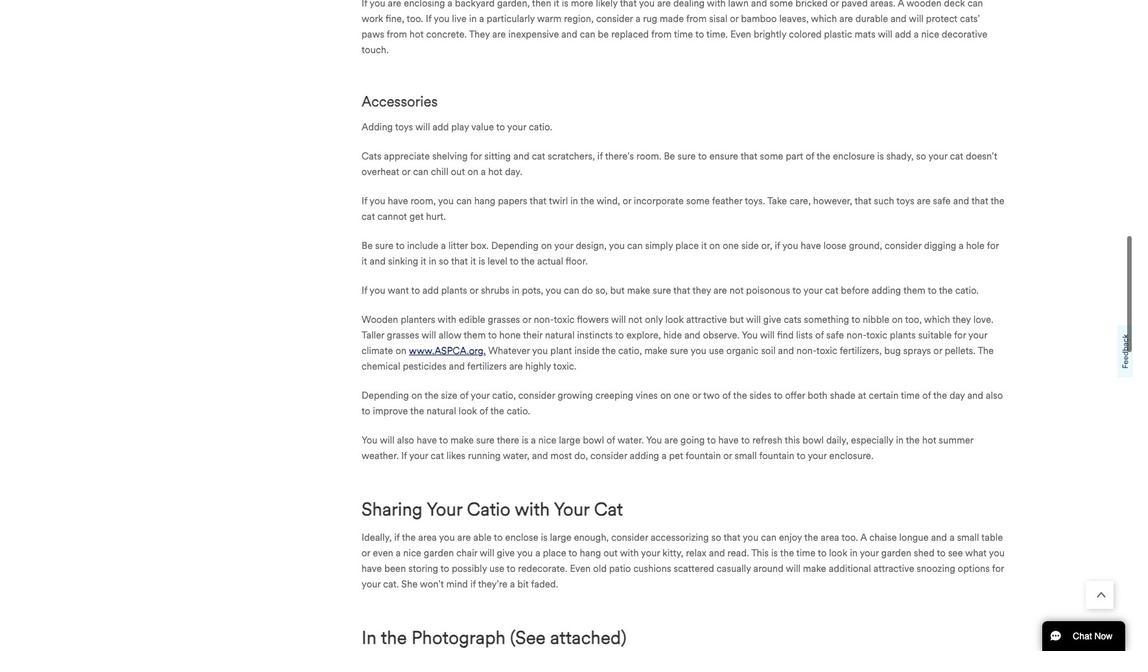 Task type: locate. For each thing, give the bounding box(es) containing it.
out
[[451, 166, 465, 178], [604, 547, 618, 559]]

2 horizontal spatial hot
[[923, 435, 937, 446]]

2 horizontal spatial so
[[917, 151, 926, 162]]

a right there at the bottom left
[[531, 435, 536, 446]]

do,
[[575, 450, 588, 462]]

so,
[[596, 285, 608, 297]]

even left the old
[[570, 563, 591, 575]]

0 vertical spatial hot
[[410, 29, 424, 40]]

1 horizontal spatial a
[[898, 0, 905, 9]]

have inside be sure to include a litter box. depending on your design, you can simply place it on one side or, if you have loose ground, consider digging a hole for it and sinking it in so that it is level to the actual floor.
[[801, 240, 821, 252]]

1 horizontal spatial not
[[730, 285, 744, 297]]

0 vertical spatial safe
[[933, 195, 951, 207]]

0 horizontal spatial hot
[[410, 29, 424, 40]]

and down "region,"
[[562, 29, 578, 40]]

so inside 'ideally, if the area you are able to enclose is large enough, consider accessorizing so that you can enjoy the area too. a chaise longue and a small table or even a nice garden chair will give you a place to hang out with your kitty, relax and read. this is the time to look in your garden shed to see what you have been storing to possibly use to redecorate. even old patio cushions scattered casually around will make additional attractive snoozing options for your cat. she won't mind if they're a bit faded.'
[[712, 532, 722, 544]]

sure inside you will also have to make sure there is a nice large bowl of water. you are going to have to refresh this bowl daily, especially in the hot summer weather. if your cat likes running water, and most do, consider adding a pet fountain or small fountain to your enclosure.
[[476, 435, 495, 446]]

use
[[709, 345, 724, 357], [490, 563, 505, 575]]

a down "wooden"
[[914, 29, 919, 40]]

look up hide
[[666, 314, 684, 326]]

or inside cats appreciate shelving for sitting and cat scratchers, if there's room. be sure to ensure that some part of the enclosure is shady, so your cat doesn't overheat or can chill out on a hot day.
[[402, 166, 411, 178]]

and down www.aspca.org. at the bottom left of the page
[[449, 361, 465, 372]]

on inside cats appreciate shelving for sitting and cat scratchers, if there's room. be sure to ensure that some part of the enclosure is shady, so your cat doesn't overheat or can chill out on a hot day.
[[468, 166, 479, 178]]

0 vertical spatial even
[[731, 29, 751, 40]]

if you are enclosing a backyard garden, then it is more likely that you are dealing with lawn and some bricked or paved areas. a wooden deck can work fine, too. if you live in a particularly warm region, consider a rug made from sisal or bamboo leaves, which are durable and will protect cats' paws from hot concrete. they are inexpensive and can be replaced from time to time. even brightly colored plastic mats will add a nice decorative touch.
[[362, 0, 988, 56]]

have inside if you have room, you can hang papers that twirl in the wind, or incorporate some feather toys. take care, however, that such toys are safe and that the cat cannot get hurt.
[[388, 195, 408, 207]]

and right hide
[[685, 330, 701, 341]]

0 vertical spatial large
[[559, 435, 581, 446]]

a left chaise
[[861, 532, 867, 544]]

plants up bug
[[890, 330, 916, 341]]

if up wooden
[[362, 285, 367, 297]]

explore,
[[627, 330, 661, 341]]

1 horizontal spatial safe
[[933, 195, 951, 207]]

to right want
[[411, 285, 420, 297]]

not up "explore,"
[[629, 314, 643, 326]]

you down enclose
[[517, 547, 533, 559]]

1 horizontal spatial area
[[821, 532, 840, 544]]

or down appreciate
[[402, 166, 411, 178]]

room.
[[637, 151, 662, 162]]

sides
[[750, 390, 772, 402]]

refresh
[[753, 435, 783, 446]]

place right simply
[[676, 240, 699, 252]]

your down daily,
[[808, 450, 827, 462]]

they left the love.
[[953, 314, 971, 326]]

grasses
[[488, 314, 520, 326], [387, 330, 419, 341]]

some inside if you have room, you can hang papers that twirl in the wind, or incorporate some feather toys. take care, however, that such toys are safe and that the cat cannot get hurt.
[[686, 195, 710, 207]]

1 vertical spatial small
[[957, 532, 980, 544]]

1 horizontal spatial out
[[604, 547, 618, 559]]

sure left ensure
[[678, 151, 696, 162]]

of left day
[[923, 390, 931, 402]]

1 vertical spatial not
[[629, 314, 643, 326]]

to down enough,
[[569, 547, 578, 559]]

not left the poisonous
[[730, 285, 744, 297]]

adding down 'water.'
[[630, 450, 659, 462]]

0 vertical spatial toys
[[395, 122, 413, 133]]

to left "explore,"
[[615, 330, 624, 341]]

the inside whatever you plant inside the catio, make sure you use organic soil and non-toxic fertilizers, bug sprays or pellets. the chemical pesticides and fertilizers are highly toxic.
[[602, 345, 616, 357]]

are up chair
[[457, 532, 471, 544]]

0 horizontal spatial look
[[459, 406, 477, 417]]

inexpensive
[[508, 29, 559, 40]]

that
[[620, 0, 637, 9], [741, 151, 758, 162], [530, 195, 547, 207], [855, 195, 872, 207], [972, 195, 989, 207], [451, 256, 468, 267], [674, 285, 690, 297], [724, 532, 741, 544]]

water.
[[618, 435, 644, 446]]

they down be sure to include a litter box. depending on your design, you can simply place it on one side or, if you have loose ground, consider digging a hole for it and sinking it in so that it is level to the actual floor.
[[693, 285, 711, 297]]

2 horizontal spatial toxic
[[867, 330, 888, 341]]

have inside 'ideally, if the area you are able to enclose is large enough, consider accessorizing so that you can enjoy the area too. a chaise longue and a small table or even a nice garden chair will give you a place to hang out with your kitty, relax and read. this is the time to look in your garden shed to see what you have been storing to possibly use to redecorate. even old patio cushions scattered casually around will make additional attractive snoozing options for your cat. she won't mind if they're a bit faded.'
[[362, 563, 382, 575]]

going
[[681, 435, 705, 446]]

your inside wooden planters with edible grasses or non-toxic flowers will not only look attractive but will give cats something to nibble on too, which they love. taller grasses will allow them to hone their natural instincts to explore, hide and observe. you will find lists of safe non-toxic plants suitable for your climate on
[[969, 330, 988, 341]]

enough,
[[574, 532, 609, 544]]

some
[[770, 0, 793, 9], [760, 151, 784, 162], [686, 195, 710, 207]]

are inside if you have room, you can hang papers that twirl in the wind, or incorporate some feather toys. take care, however, that such toys are safe and that the cat cannot get hurt.
[[917, 195, 931, 207]]

1 horizontal spatial fountain
[[759, 450, 795, 462]]

0 horizontal spatial give
[[497, 547, 515, 559]]

leaves,
[[780, 13, 809, 25]]

too.
[[407, 13, 423, 25], [842, 532, 858, 544]]

consider down the likely
[[596, 13, 633, 25]]

hang down enough,
[[580, 547, 601, 559]]

that inside if you are enclosing a backyard garden, then it is more likely that you are dealing with lawn and some bricked or paved areas. a wooden deck can work fine, too. if you live in a particularly warm region, consider a rug made from sisal or bamboo leaves, which are durable and will protect cats' paws from hot concrete. they are inexpensive and can be replaced from time to time. even brightly colored plastic mats will add a nice decorative touch.
[[620, 0, 637, 9]]

0 vertical spatial place
[[676, 240, 699, 252]]

so inside be sure to include a litter box. depending on your design, you can simply place it on one side or, if you have loose ground, consider digging a hole for it and sinking it in so that it is level to the actual floor.
[[439, 256, 449, 267]]

some inside if you are enclosing a backyard garden, then it is more likely that you are dealing with lawn and some bricked or paved areas. a wooden deck can work fine, too. if you live in a particularly warm region, consider a rug made from sisal or bamboo leaves, which are durable and will protect cats' paws from hot concrete. they are inexpensive and can be replaced from time to time. even brightly colored plastic mats will add a nice decorative touch.
[[770, 0, 793, 9]]

which inside wooden planters with edible grasses or non-toxic flowers will not only look attractive but will give cats something to nibble on too, which they love. taller grasses will allow them to hone their natural instincts to explore, hide and observe. you will find lists of safe non-toxic plants suitable for your climate on
[[924, 314, 950, 326]]

1 horizontal spatial non-
[[797, 345, 817, 357]]

loose
[[824, 240, 847, 252]]

2 vertical spatial catio.
[[507, 406, 530, 417]]

a up they
[[479, 13, 484, 25]]

and inside cats appreciate shelving for sitting and cat scratchers, if there's room. be sure to ensure that some part of the enclosure is shady, so your cat doesn't overheat or can chill out on a hot day.
[[514, 151, 530, 162]]

from
[[686, 13, 707, 25], [387, 29, 407, 40], [651, 29, 672, 40]]

1 horizontal spatial bowl
[[803, 435, 824, 446]]

in inside if you have room, you can hang papers that twirl in the wind, or incorporate some feather toys. take care, however, that such toys are safe and that the cat cannot get hurt.
[[571, 195, 578, 207]]

it
[[554, 0, 560, 9], [702, 240, 707, 252], [362, 256, 367, 267], [421, 256, 426, 267], [471, 256, 476, 267]]

2 vertical spatial toxic
[[817, 345, 838, 357]]

not
[[730, 285, 744, 297], [629, 314, 643, 326]]

is right enclose
[[541, 532, 548, 544]]

been
[[384, 563, 406, 575]]

1 horizontal spatial but
[[730, 314, 744, 326]]

you left able
[[439, 532, 455, 544]]

time inside if you are enclosing a backyard garden, then it is more likely that you are dealing with lawn and some bricked or paved areas. a wooden deck can work fine, too. if you live in a particularly warm region, consider a rug made from sisal or bamboo leaves, which are durable and will protect cats' paws from hot concrete. they are inexpensive and can be replaced from time to time. even brightly colored plastic mats will add a nice decorative touch.
[[674, 29, 693, 40]]

0 horizontal spatial area
[[418, 532, 437, 544]]

depending inside be sure to include a litter box. depending on your design, you can simply place it on one side or, if you have loose ground, consider digging a hole for it and sinking it in so that it is level to the actual floor.
[[491, 240, 539, 252]]

non-
[[534, 314, 554, 326], [847, 330, 867, 341], [797, 345, 817, 357]]

incorporate
[[634, 195, 684, 207]]

out down shelving
[[451, 166, 465, 178]]

plants
[[441, 285, 467, 297], [890, 330, 916, 341]]

1 horizontal spatial they
[[953, 314, 971, 326]]

0 vertical spatial use
[[709, 345, 724, 357]]

0 horizontal spatial time
[[674, 29, 693, 40]]

additional
[[829, 563, 871, 575]]

large up most
[[559, 435, 581, 446]]

a inside cats appreciate shelving for sitting and cat scratchers, if there's room. be sure to ensure that some part of the enclosure is shady, so your cat doesn't overheat or can chill out on a hot day.
[[481, 166, 486, 178]]

can up this
[[761, 532, 777, 544]]

even
[[731, 29, 751, 40], [570, 563, 591, 575]]

0 horizontal spatial depending
[[362, 390, 409, 402]]

0 horizontal spatial you
[[362, 435, 378, 446]]

add down the areas.
[[895, 29, 912, 40]]

make left additional
[[803, 563, 827, 575]]

chill
[[431, 166, 449, 178]]

0 vertical spatial hang
[[474, 195, 496, 207]]

0 vertical spatial so
[[917, 151, 926, 162]]

0 vertical spatial grasses
[[488, 314, 520, 326]]

0 horizontal spatial your
[[427, 498, 462, 521]]

they inside wooden planters with edible grasses or non-toxic flowers will not only look attractive but will give cats something to nibble on too, which they love. taller grasses will allow them to hone their natural instincts to explore, hide and observe. you will find lists of safe non-toxic plants suitable for your climate on
[[953, 314, 971, 326]]

hot inside if you are enclosing a backyard garden, then it is more likely that you are dealing with lawn and some bricked or paved areas. a wooden deck can work fine, too. if you live in a particularly warm region, consider a rug made from sisal or bamboo leaves, which are durable and will protect cats' paws from hot concrete. they are inexpensive and can be replaced from time to time. even brightly colored plastic mats will add a nice decorative touch.
[[410, 29, 424, 40]]

are inside whatever you plant inside the catio, make sure you use organic soil and non-toxic fertilizers, bug sprays or pellets. the chemical pesticides and fertilizers are highly toxic.
[[509, 361, 523, 372]]

small inside you will also have to make sure there is a nice large bowl of water. you are going to have to refresh this bowl daily, especially in the hot summer weather. if your cat likes running water, and most do, consider adding a pet fountain or small fountain to your enclosure.
[[735, 450, 757, 462]]

to inside cats appreciate shelving for sitting and cat scratchers, if there's room. be sure to ensure that some part of the enclosure is shady, so your cat doesn't overheat or can chill out on a hot day.
[[698, 151, 707, 162]]

cats appreciate shelving for sitting and cat scratchers, if there's room. be sure to ensure that some part of the enclosure is shady, so your cat doesn't overheat or can chill out on a hot day.
[[362, 151, 998, 178]]

them up too,
[[904, 285, 926, 297]]

1 horizontal spatial even
[[731, 29, 751, 40]]

but
[[610, 285, 625, 297], [730, 314, 744, 326]]

to up they're
[[507, 563, 516, 575]]

0 vertical spatial which
[[811, 13, 837, 25]]

2 vertical spatial hot
[[923, 435, 937, 446]]

consider down 'water.'
[[591, 450, 627, 462]]

but for will
[[730, 314, 744, 326]]

a
[[448, 0, 453, 9], [479, 13, 484, 25], [636, 13, 641, 25], [914, 29, 919, 40], [481, 166, 486, 178], [441, 240, 446, 252], [959, 240, 964, 252], [531, 435, 536, 446], [662, 450, 667, 462], [950, 532, 955, 544], [396, 547, 401, 559], [536, 547, 541, 559], [510, 579, 515, 590]]

give
[[764, 314, 782, 326], [497, 547, 515, 559]]

consider inside you will also have to make sure there is a nice large bowl of water. you are going to have to refresh this bowl daily, especially in the hot summer weather. if your cat likes running water, and most do, consider adding a pet fountain or small fountain to your enclosure.
[[591, 450, 627, 462]]

1 vertical spatial hang
[[580, 547, 601, 559]]

1 bowl from the left
[[583, 435, 604, 446]]

garden down chaise
[[882, 547, 912, 559]]

make inside you will also have to make sure there is a nice large bowl of water. you are going to have to refresh this bowl daily, especially in the hot summer weather. if your cat likes running water, and most do, consider adding a pet fountain or small fountain to your enclosure.
[[451, 435, 474, 446]]

0 vertical spatial nice
[[922, 29, 940, 40]]

0 horizontal spatial one
[[674, 390, 690, 402]]

nice inside if you are enclosing a backyard garden, then it is more likely that you are dealing with lawn and some bricked or paved areas. a wooden deck can work fine, too. if you live in a particularly warm region, consider a rug made from sisal or bamboo leaves, which are durable and will protect cats' paws from hot concrete. they are inexpensive and can be replaced from time to time. even brightly colored plastic mats will add a nice decorative touch.
[[922, 29, 940, 40]]

safe inside if you have room, you can hang papers that twirl in the wind, or incorporate some feather toys. take care, however, that such toys are safe and that the cat cannot get hurt.
[[933, 195, 951, 207]]

is inside if you are enclosing a backyard garden, then it is more likely that you are dealing with lawn and some bricked or paved areas. a wooden deck can work fine, too. if you live in a particularly warm region, consider a rug made from sisal or bamboo leaves, which are durable and will protect cats' paws from hot concrete. they are inexpensive and can be replaced from time to time. even brightly colored plastic mats will add a nice decorative touch.
[[562, 0, 569, 9]]

the right in
[[381, 627, 407, 649]]

that inside cats appreciate shelving for sitting and cat scratchers, if there's room. be sure to ensure that some part of the enclosure is shady, so your cat doesn't overheat or can chill out on a hot day.
[[741, 151, 758, 162]]

wooden
[[907, 0, 942, 9]]

will
[[909, 13, 924, 25], [878, 29, 893, 40], [415, 122, 430, 133], [611, 314, 626, 326], [746, 314, 761, 326], [422, 330, 436, 341], [760, 330, 775, 341], [380, 435, 395, 446], [480, 547, 495, 559], [786, 563, 801, 575]]

touch.
[[362, 44, 389, 56]]

depending on the size of your catio, consider growing creeping vines on one or two of the sides to offer both shade at certain time of the day and also to improve the natural look of the catio.
[[362, 390, 1003, 417]]

a inside if you are enclosing a backyard garden, then it is more likely that you are dealing with lawn and some bricked or paved areas. a wooden deck can work fine, too. if you live in a particularly warm region, consider a rug made from sisal or bamboo leaves, which are durable and will protect cats' paws from hot concrete. they are inexpensive and can be replaced from time to time. even brightly colored plastic mats will add a nice decorative touch.
[[898, 0, 905, 9]]

nice up 'storing'
[[403, 547, 421, 559]]

if inside if you have room, you can hang papers that twirl in the wind, or incorporate some feather toys. take care, however, that such toys are safe and that the cat cannot get hurt.
[[362, 195, 367, 207]]

your left likes
[[409, 450, 428, 462]]

and up "bamboo"
[[751, 0, 767, 9]]

to left improve on the bottom left
[[362, 406, 371, 417]]

be
[[598, 29, 609, 40]]

1 horizontal spatial one
[[723, 240, 739, 252]]

are inside you will also have to make sure there is a nice large bowl of water. you are going to have to refresh this bowl daily, especially in the hot summer weather. if your cat likes running water, and most do, consider adding a pet fountain or small fountain to your enclosure.
[[665, 435, 678, 446]]

0 horizontal spatial plants
[[441, 285, 467, 297]]

1 vertical spatial attractive
[[874, 563, 915, 575]]

include
[[407, 240, 439, 252]]

but for make
[[610, 285, 625, 297]]

of inside cats appreciate shelving for sitting and cat scratchers, if there's room. be sure to ensure that some part of the enclosure is shady, so your cat doesn't overheat or can chill out on a hot day.
[[806, 151, 815, 162]]

in
[[469, 13, 477, 25], [571, 195, 578, 207], [429, 256, 437, 267], [512, 285, 520, 297], [896, 435, 904, 446], [850, 547, 858, 559]]

0 vertical spatial one
[[723, 240, 739, 252]]

0 vertical spatial toxic
[[554, 314, 575, 326]]

1 vertical spatial use
[[490, 563, 505, 575]]

1 horizontal spatial your
[[554, 498, 590, 521]]

2 vertical spatial look
[[829, 547, 848, 559]]

them inside wooden planters with edible grasses or non-toxic flowers will not only look attractive but will give cats something to nibble on too, which they love. taller grasses will allow them to hone their natural instincts to explore, hide and observe. you will find lists of safe non-toxic plants suitable for your climate on
[[464, 330, 486, 341]]

highly
[[526, 361, 551, 372]]

so
[[917, 151, 926, 162], [439, 256, 449, 267], [712, 532, 722, 544]]

0 horizontal spatial nice
[[403, 547, 421, 559]]

1 horizontal spatial garden
[[882, 547, 912, 559]]

1 horizontal spatial use
[[709, 345, 724, 357]]

look
[[666, 314, 684, 326], [459, 406, 477, 417], [829, 547, 848, 559]]

hang inside if you have room, you can hang papers that twirl in the wind, or incorporate some feather toys. take care, however, that such toys are safe and that the cat cannot get hurt.
[[474, 195, 496, 207]]

2 vertical spatial time
[[797, 547, 816, 559]]

of up 'running'
[[480, 406, 488, 417]]

cat inside if you have room, you can hang papers that twirl in the wind, or incorporate some feather toys. take care, however, that such toys are safe and that the cat cannot get hurt.
[[362, 211, 375, 223]]

0 vertical spatial give
[[764, 314, 782, 326]]

with inside if you are enclosing a backyard garden, then it is more likely that you are dealing with lawn and some bricked or paved areas. a wooden deck can work fine, too. if you live in a particularly warm region, consider a rug made from sisal or bamboo leaves, which are durable and will protect cats' paws from hot concrete. they are inexpensive and can be replaced from time to time. even brightly colored plastic mats will add a nice decorative touch.
[[707, 0, 726, 9]]

0 vertical spatial also
[[986, 390, 1003, 402]]

warm
[[537, 13, 562, 25]]

that up read. at the right of page
[[724, 532, 741, 544]]

area
[[418, 532, 437, 544], [821, 532, 840, 544]]

2 your from the left
[[554, 498, 590, 521]]

small down refresh
[[735, 450, 757, 462]]

area up additional
[[821, 532, 840, 544]]

that left "twirl"
[[530, 195, 547, 207]]

with inside wooden planters with edible grasses or non-toxic flowers will not only look attractive but will give cats something to nibble on too, which they love. taller grasses will allow them to hone their natural instincts to explore, hide and observe. you will find lists of safe non-toxic plants suitable for your climate on
[[438, 314, 457, 326]]

0 horizontal spatial grasses
[[387, 330, 419, 341]]

large left enough,
[[550, 532, 572, 544]]

toys inside if you have room, you can hang papers that twirl in the wind, or incorporate some feather toys. take care, however, that such toys are safe and that the cat cannot get hurt.
[[897, 195, 915, 207]]

make inside whatever you plant inside the catio, make sure you use organic soil and non-toxic fertilizers, bug sprays or pellets. the chemical pesticides and fertilizers are highly toxic.
[[645, 345, 668, 357]]

1 horizontal spatial hang
[[580, 547, 601, 559]]

1 vertical spatial a
[[861, 532, 867, 544]]

enclosure
[[833, 151, 875, 162]]

garden,
[[497, 0, 530, 9]]

if right mind
[[471, 579, 476, 590]]

sure up 'running'
[[476, 435, 495, 446]]

look inside 'ideally, if the area you are able to enclose is large enough, consider accessorizing so that you can enjoy the area too. a chaise longue and a small table or even a nice garden chair will give you a place to hang out with your kitty, relax and read. this is the time to look in your garden shed to see what you have been storing to possibly use to redecorate. even old patio cushions scattered casually around will make additional attractive snoozing options for your cat. she won't mind if they're a bit faded.'
[[829, 547, 848, 559]]

2 horizontal spatial nice
[[922, 29, 940, 40]]

or right pet
[[724, 450, 732, 462]]

look inside depending on the size of your catio, consider growing creeping vines on one or two of the sides to offer both shade at certain time of the day and also to improve the natural look of the catio.
[[459, 406, 477, 417]]

non- up their
[[534, 314, 554, 326]]

want
[[388, 285, 409, 297]]

and inside depending on the size of your catio, consider growing creeping vines on one or two of the sides to offer both shade at certain time of the day and also to improve the natural look of the catio.
[[968, 390, 984, 402]]

for inside cats appreciate shelving for sitting and cat scratchers, if there's room. be sure to ensure that some part of the enclosure is shady, so your cat doesn't overheat or can chill out on a hot day.
[[470, 151, 482, 162]]

if inside be sure to include a litter box. depending on your design, you can simply place it on one side or, if you have loose ground, consider digging a hole for it and sinking it in so that it is level to the actual floor.
[[775, 240, 780, 252]]

are down particularly
[[492, 29, 506, 40]]

which
[[811, 13, 837, 25], [924, 314, 950, 326]]

catio, inside whatever you plant inside the catio, make sure you use organic soil and non-toxic fertilizers, bug sprays or pellets. the chemical pesticides and fertilizers are highly toxic.
[[619, 345, 642, 357]]

shelving
[[432, 151, 468, 162]]

0 horizontal spatial catio,
[[492, 390, 516, 402]]

www.aspca.org. link
[[409, 343, 486, 359]]

some inside cats appreciate shelving for sitting and cat scratchers, if there's room. be sure to ensure that some part of the enclosure is shady, so your cat doesn't overheat or can chill out on a hot day.
[[760, 151, 784, 162]]

for inside be sure to include a litter box. depending on your design, you can simply place it on one side or, if you have loose ground, consider digging a hole for it and sinking it in so that it is level to the actual floor.
[[987, 240, 999, 252]]

1 horizontal spatial place
[[676, 240, 699, 252]]

catio. inside depending on the size of your catio, consider growing creeping vines on one or two of the sides to offer both shade at certain time of the day and also to improve the natural look of the catio.
[[507, 406, 530, 417]]

sharing
[[362, 498, 423, 521]]

are up made
[[657, 0, 671, 9]]

1 vertical spatial one
[[674, 390, 690, 402]]

1 vertical spatial out
[[604, 547, 618, 559]]

litter
[[449, 240, 468, 252]]

1 vertical spatial so
[[439, 256, 449, 267]]

will right flowers
[[611, 314, 626, 326]]

0 horizontal spatial use
[[490, 563, 505, 575]]

add inside if you are enclosing a backyard garden, then it is more likely that you are dealing with lawn and some bricked or paved areas. a wooden deck can work fine, too. if you live in a particularly warm region, consider a rug made from sisal or bamboo leaves, which are durable and will protect cats' paws from hot concrete. they are inexpensive and can be replaced from time to time. even brightly colored plastic mats will add a nice decorative touch.
[[895, 29, 912, 40]]

even right time.
[[731, 29, 751, 40]]

lawn
[[728, 0, 749, 9]]

for right options
[[992, 563, 1004, 575]]

consider up patio
[[611, 532, 648, 544]]

that down litter
[[451, 256, 468, 267]]

2 garden from the left
[[882, 547, 912, 559]]

on down shelving
[[468, 166, 479, 178]]

can left do
[[564, 285, 580, 297]]

1 vertical spatial toxic
[[867, 330, 888, 341]]

1 vertical spatial them
[[464, 330, 486, 341]]

0 horizontal spatial they
[[693, 285, 711, 297]]

is left more
[[562, 0, 569, 9]]

is left shady,
[[878, 151, 884, 162]]

consider
[[596, 13, 633, 25], [885, 240, 922, 252], [518, 390, 555, 402], [591, 450, 627, 462], [611, 532, 648, 544]]

1 horizontal spatial you
[[646, 435, 662, 446]]

1 vertical spatial place
[[543, 547, 566, 559]]

0 horizontal spatial safe
[[827, 330, 844, 341]]

love.
[[974, 314, 994, 326]]

to up sinking
[[396, 240, 405, 252]]

1 vertical spatial large
[[550, 532, 572, 544]]

in right especially
[[896, 435, 904, 446]]

rug
[[643, 13, 658, 25]]

plastic
[[824, 29, 852, 40]]

mind
[[447, 579, 468, 590]]

this
[[751, 547, 769, 559]]

also inside you will also have to make sure there is a nice large bowl of water. you are going to have to refresh this bowl daily, especially in the hot summer weather. if your cat likes running water, and most do, consider adding a pet fountain or small fountain to your enclosure.
[[397, 435, 414, 446]]

0 horizontal spatial be
[[362, 240, 373, 252]]

if up work
[[362, 0, 367, 9]]

on left too,
[[892, 314, 903, 326]]

1 area from the left
[[418, 532, 437, 544]]

0 horizontal spatial too.
[[407, 13, 423, 25]]

have
[[388, 195, 408, 207], [801, 240, 821, 252], [417, 435, 437, 446], [719, 435, 739, 446], [362, 563, 382, 575]]

area up 'storing'
[[418, 532, 437, 544]]

0 vertical spatial plants
[[441, 285, 467, 297]]

plant
[[551, 345, 572, 357]]

hot left the "summer"
[[923, 435, 937, 446]]

0 horizontal spatial them
[[464, 330, 486, 341]]

also up the weather.
[[397, 435, 414, 446]]

nibble
[[863, 314, 890, 326]]

snoozing
[[917, 563, 956, 575]]

hot left concrete.
[[410, 29, 424, 40]]

catio. up the love.
[[956, 285, 979, 297]]

papers
[[498, 195, 528, 207]]

cats'
[[960, 13, 980, 25]]

most
[[551, 450, 572, 462]]

if inside you will also have to make sure there is a nice large bowl of water. you are going to have to refresh this bowl daily, especially in the hot summer weather. if your cat likes running water, and most do, consider adding a pet fountain or small fountain to your enclosure.
[[401, 450, 407, 462]]

the left "sides"
[[733, 390, 747, 402]]

to inside if you are enclosing a backyard garden, then it is more likely that you are dealing with lawn and some bricked or paved areas. a wooden deck can work fine, too. if you live in a particularly warm region, consider a rug made from sisal or bamboo leaves, which are durable and will protect cats' paws from hot concrete. they are inexpensive and can be replaced from time to time. even brightly colored plastic mats will add a nice decorative touch.
[[696, 29, 704, 40]]

2 vertical spatial nice
[[403, 547, 421, 559]]

shed
[[914, 547, 935, 559]]

and inside wooden planters with edible grasses or non-toxic flowers will not only look attractive but will give cats something to nibble on too, which they love. taller grasses will allow them to hone their natural instincts to explore, hide and observe. you will find lists of safe non-toxic plants suitable for your climate on
[[685, 330, 701, 341]]

small inside 'ideally, if the area you are able to enclose is large enough, consider accessorizing so that you can enjoy the area too. a chaise longue and a small table or even a nice garden chair will give you a place to hang out with your kitty, relax and read. this is the time to look in your garden shed to see what you have been storing to possibly use to redecorate. even old patio cushions scattered casually around will make additional attractive snoozing options for your cat. she won't mind if they're a bit faded.'
[[957, 532, 980, 544]]

you right 'water.'
[[646, 435, 662, 446]]

1 horizontal spatial toys
[[897, 195, 915, 207]]

catio
[[467, 498, 511, 521]]

water,
[[503, 450, 530, 462]]

0 vertical spatial attractive
[[686, 314, 727, 326]]

or inside whatever you plant inside the catio, make sure you use organic soil and non-toxic fertilizers, bug sprays or pellets. the chemical pesticides and fertilizers are highly toxic.
[[934, 345, 943, 357]]

1 vertical spatial non-
[[847, 330, 867, 341]]

bricked
[[796, 0, 828, 9]]

too. up additional
[[842, 532, 858, 544]]

you right pots,
[[546, 285, 562, 297]]

0 horizontal spatial bowl
[[583, 435, 604, 446]]

be left include
[[362, 240, 373, 252]]

one
[[723, 240, 739, 252], [674, 390, 690, 402]]

and
[[751, 0, 767, 9], [891, 13, 907, 25], [562, 29, 578, 40], [514, 151, 530, 162], [954, 195, 970, 207], [370, 256, 386, 267], [685, 330, 701, 341], [778, 345, 794, 357], [449, 361, 465, 372], [968, 390, 984, 402], [532, 450, 548, 462], [931, 532, 947, 544], [709, 547, 725, 559]]

1 horizontal spatial attractive
[[874, 563, 915, 575]]

1 vertical spatial even
[[570, 563, 591, 575]]

can left be at the top right of the page
[[580, 29, 596, 40]]

or left two
[[693, 390, 701, 402]]

grasses up hone
[[488, 314, 520, 326]]

0 vertical spatial small
[[735, 450, 757, 462]]

1 fountain from the left
[[686, 450, 721, 462]]

small up what
[[957, 532, 980, 544]]

is inside be sure to include a litter box. depending on your design, you can simply place it on one side or, if you have loose ground, consider digging a hole for it and sinking it in so that it is level to the actual floor.
[[479, 256, 485, 267]]

0 vertical spatial too.
[[407, 13, 423, 25]]

a left bit at the bottom left of the page
[[510, 579, 515, 590]]

natural up plant
[[545, 330, 575, 341]]

0 horizontal spatial out
[[451, 166, 465, 178]]

shade
[[830, 390, 856, 402]]

hot inside cats appreciate shelving for sitting and cat scratchers, if there's room. be sure to ensure that some part of the enclosure is shady, so your cat doesn't overheat or can chill out on a hot day.
[[488, 166, 503, 178]]

enclosing
[[404, 0, 445, 9]]

1 horizontal spatial catio,
[[619, 345, 642, 357]]

and left sinking
[[370, 256, 386, 267]]

or inside depending on the size of your catio, consider growing creeping vines on one or two of the sides to offer both shade at certain time of the day and also to improve the natural look of the catio.
[[693, 390, 701, 402]]

is
[[562, 0, 569, 9], [878, 151, 884, 162], [479, 256, 485, 267], [522, 435, 529, 446], [541, 532, 548, 544], [772, 547, 778, 559]]

1 horizontal spatial hot
[[488, 166, 503, 178]]

that inside be sure to include a litter box. depending on your design, you can simply place it on one side or, if you have loose ground, consider digging a hole for it and sinking it in so that it is level to the actual floor.
[[451, 256, 468, 267]]

nice down protect
[[922, 29, 940, 40]]

pesticides
[[403, 361, 447, 372]]

2 vertical spatial so
[[712, 532, 722, 544]]

0 horizontal spatial natural
[[427, 406, 456, 417]]

twirl
[[549, 195, 568, 207]]

the inside cats appreciate shelving for sitting and cat scratchers, if there's room. be sure to ensure that some part of the enclosure is shady, so your cat doesn't overheat or can chill out on a hot day.
[[817, 151, 831, 162]]

them down edible
[[464, 330, 486, 341]]

certain
[[869, 390, 899, 402]]

make up only
[[627, 285, 651, 297]]

if right or,
[[775, 240, 780, 252]]

1 horizontal spatial time
[[797, 547, 816, 559]]

your inside depending on the size of your catio, consider growing creeping vines on one or two of the sides to offer both shade at certain time of the day and also to improve the natural look of the catio.
[[471, 390, 490, 402]]

look inside wooden planters with edible grasses or non-toxic flowers will not only look attractive but will give cats something to nibble on too, which they love. taller grasses will allow them to hone their natural instincts to explore, hide and observe. you will find lists of safe non-toxic plants suitable for your climate on
[[666, 314, 684, 326]]

longue
[[900, 532, 929, 544]]

0 vertical spatial adding
[[872, 285, 901, 297]]

1 vertical spatial look
[[459, 406, 477, 417]]

1 vertical spatial plants
[[890, 330, 916, 341]]

in inside you will also have to make sure there is a nice large bowl of water. you are going to have to refresh this bowl daily, especially in the hot summer weather. if your cat likes running water, and most do, consider adding a pet fountain or small fountain to your enclosure.
[[896, 435, 904, 446]]

if for have
[[362, 195, 367, 207]]

one inside be sure to include a litter box. depending on your design, you can simply place it on one side or, if you have loose ground, consider digging a hole for it and sinking it in so that it is level to the actual floor.
[[723, 240, 739, 252]]

options
[[958, 563, 990, 575]]



Task type: vqa. For each thing, say whether or not it's contained in the screenshot.
the left the You
yes



Task type: describe. For each thing, give the bounding box(es) containing it.
are up "observe." at the right bottom
[[714, 285, 727, 297]]

even inside if you are enclosing a backyard garden, then it is more likely that you are dealing with lawn and some bricked or paved areas. a wooden deck can work fine, too. if you live in a particularly warm region, consider a rug made from sisal or bamboo leaves, which are durable and will protect cats' paws from hot concrete. they are inexpensive and can be replaced from time to time. even brightly colored plastic mats will add a nice decorative touch.
[[731, 29, 751, 40]]

you down table
[[989, 547, 1005, 559]]

cannot
[[378, 211, 407, 223]]

pots,
[[522, 285, 544, 297]]

concrete.
[[426, 29, 467, 40]]

a left pet
[[662, 450, 667, 462]]

their
[[523, 330, 543, 341]]

fine,
[[386, 13, 404, 25]]

which inside if you are enclosing a backyard garden, then it is more likely that you are dealing with lawn and some bricked or paved areas. a wooden deck can work fine, too. if you live in a particularly warm region, consider a rug made from sisal or bamboo leaves, which are durable and will protect cats' paws from hot concrete. they are inexpensive and can be replaced from time to time. even brightly colored plastic mats will add a nice decorative touch.
[[811, 13, 837, 25]]

to right able
[[494, 532, 503, 544]]

of inside you will also have to make sure there is a nice large bowl of water. you are going to have to refresh this bowl daily, especially in the hot summer weather. if your cat likes running water, and most do, consider adding a pet fountain or small fountain to your enclosure.
[[607, 435, 615, 446]]

of right size
[[460, 390, 469, 402]]

whatever
[[488, 345, 530, 357]]

1 horizontal spatial grasses
[[488, 314, 520, 326]]

you right design,
[[609, 240, 625, 252]]

suitable
[[919, 330, 952, 341]]

on right the vines
[[661, 390, 671, 402]]

that inside 'ideally, if the area you are able to enclose is large enough, consider accessorizing so that you can enjoy the area too. a chaise longue and a small table or even a nice garden chair will give you a place to hang out with your kitty, relax and read. this is the time to look in your garden shed to see what you have been storing to possibly use to redecorate. even old patio cushions scattered casually around will make additional attractive snoozing options for your cat. she won't mind if they're a bit faded.'
[[724, 532, 741, 544]]

2 horizontal spatial non-
[[847, 330, 867, 341]]

level
[[488, 256, 508, 267]]

in
[[362, 627, 377, 649]]

or left shrubs
[[470, 285, 479, 297]]

ideally, if the area you are able to enclose is large enough, consider accessorizing so that you can enjoy the area too. a chaise longue and a small table or even a nice garden chair will give you a place to hang out with your kitty, relax and read. this is the time to look in your garden shed to see what you have been storing to possibly use to redecorate. even old patio cushions scattered casually around will make additional attractive snoozing options for your cat. she won't mind if they're a bit faded.
[[362, 532, 1005, 590]]

backyard
[[455, 0, 495, 9]]

a up redecorate.
[[536, 547, 541, 559]]

you up 'highly'
[[532, 345, 548, 357]]

and down find on the right
[[778, 345, 794, 357]]

use inside 'ideally, if the area you are able to enclose is large enough, consider accessorizing so that you can enjoy the area too. a chaise longue and a small table or even a nice garden chair will give you a place to hang out with your kitty, relax and read. this is the time to look in your garden shed to see what you have been storing to possibly use to redecorate. even old patio cushions scattered casually around will make additional attractive snoozing options for your cat. she won't mind if they're a bit faded.'
[[490, 563, 505, 575]]

only
[[645, 314, 663, 326]]

or down lawn
[[730, 13, 739, 25]]

1 vertical spatial grasses
[[387, 330, 419, 341]]

place inside 'ideally, if the area you are able to enclose is large enough, consider accessorizing so that you can enjoy the area too. a chaise longue and a small table or even a nice garden chair will give you a place to hang out with your kitty, relax and read. this is the time to look in your garden shed to see what you have been storing to possibly use to redecorate. even old patio cushions scattered casually around will make additional attractive snoozing options for your cat. she won't mind if they're a bit faded.'
[[543, 547, 566, 559]]

will down "wooden"
[[909, 13, 924, 25]]

flowers
[[577, 314, 609, 326]]

you up this
[[743, 532, 759, 544]]

even
[[373, 547, 393, 559]]

and right relax
[[709, 547, 725, 559]]

1 horizontal spatial adding
[[872, 285, 901, 297]]

box.
[[471, 240, 489, 252]]

plants inside wooden planters with edible grasses or non-toxic flowers will not only look attractive but will give cats something to nibble on too, which they love. taller grasses will allow them to hone their natural instincts to explore, hide and observe. you will find lists of safe non-toxic plants suitable for your climate on
[[890, 330, 916, 341]]

2 bowl from the left
[[803, 435, 824, 446]]

1 vertical spatial add
[[433, 122, 449, 133]]

cat left scratchers,
[[532, 151, 545, 162]]

consider inside depending on the size of your catio, consider growing creeping vines on one or two of the sides to offer both shade at certain time of the day and also to improve the natural look of the catio.
[[518, 390, 555, 402]]

if you have room, you can hang papers that twirl in the wind, or incorporate some feather toys. take care, however, that such toys are safe and that the cat cannot get hurt.
[[362, 195, 1005, 223]]

whatever you plant inside the catio, make sure you use organic soil and non-toxic fertilizers, bug sprays or pellets. the chemical pesticides and fertilizers are highly toxic.
[[362, 345, 994, 372]]

hide
[[664, 330, 682, 341]]

in inside 'ideally, if the area you are able to enclose is large enough, consider accessorizing so that you can enjoy the area too. a chaise longue and a small table or even a nice garden chair will give you a place to hang out with your kitty, relax and read. this is the time to look in your garden shed to see what you have been storing to possibly use to redecorate. even old patio cushions scattered casually around will make additional attractive snoozing options for your cat. she won't mind if they're a bit faded.'
[[850, 547, 858, 559]]

your left cat.
[[362, 579, 381, 590]]

consider inside 'ideally, if the area you are able to enclose is large enough, consider accessorizing so that you can enjoy the area too. a chaise longue and a small table or even a nice garden chair will give you a place to hang out with your kitty, relax and read. this is the time to look in your garden shed to see what you have been storing to possibly use to redecorate. even old patio cushions scattered casually around will make additional attractive snoozing options for your cat. she won't mind if they're a bit faded.'
[[611, 532, 648, 544]]

you up work
[[370, 0, 385, 9]]

also inside depending on the size of your catio, consider growing creeping vines on one or two of the sides to offer both shade at certain time of the day and also to improve the natural look of the catio.
[[986, 390, 1003, 402]]

not inside wooden planters with edible grasses or non-toxic flowers will not only look attractive but will give cats something to nibble on too, which they love. taller grasses will allow them to hone their natural instincts to explore, hide and observe. you will find lists of safe non-toxic plants suitable for your climate on
[[629, 314, 643, 326]]

design,
[[576, 240, 607, 252]]

place inside be sure to include a litter box. depending on your design, you can simply place it on one side or, if you have loose ground, consider digging a hole for it and sinking it in so that it is level to the actual floor.
[[676, 240, 699, 252]]

durable
[[856, 13, 888, 25]]

1 garden from the left
[[424, 547, 454, 559]]

ideally,
[[362, 532, 392, 544]]

in the photograph (see attached)
[[362, 627, 627, 649]]

the left wind,
[[581, 195, 594, 207]]

it down box.
[[471, 256, 476, 267]]

if down enclosing
[[426, 13, 432, 25]]

if right ideally,
[[394, 532, 400, 544]]

cat left before
[[825, 285, 839, 297]]

made
[[660, 13, 684, 25]]

doesn't
[[966, 151, 998, 162]]

with up enclose
[[515, 498, 550, 521]]

replaced
[[611, 29, 649, 40]]

dealing
[[673, 0, 705, 9]]

nice inside 'ideally, if the area you are able to enclose is large enough, consider accessorizing so that you can enjoy the area too. a chaise longue and a small table or even a nice garden chair will give you a place to hang out with your kitty, relax and read. this is the time to look in your garden shed to see what you have been storing to possibly use to redecorate. even old patio cushions scattered casually around will make additional attractive snoozing options for your cat. she won't mind if they're a bit faded.'
[[403, 547, 421, 559]]

wooden planters with edible grasses or non-toxic flowers will not only look attractive but will give cats something to nibble on too, which they love. taller grasses will allow them to hone their natural instincts to explore, hide and observe. you will find lists of safe non-toxic plants suitable for your climate on
[[362, 314, 994, 357]]

is right this
[[772, 547, 778, 559]]

planters
[[401, 314, 435, 326]]

adding toys will add play value to your catio.
[[362, 122, 552, 133]]

the left day
[[934, 390, 947, 402]]

she
[[401, 579, 418, 590]]

to left hone
[[488, 330, 497, 341]]

consider inside be sure to include a litter box. depending on your design, you can simply place it on one side or, if you have loose ground, consider digging a hole for it and sinking it in so that it is level to the actual floor.
[[885, 240, 922, 252]]

value
[[471, 122, 494, 133]]

0 horizontal spatial from
[[387, 29, 407, 40]]

attractive inside wooden planters with edible grasses or non-toxic flowers will not only look attractive but will give cats something to nibble on too, which they love. taller grasses will allow them to hone their natural instincts to explore, hide and observe. you will find lists of safe non-toxic plants suitable for your climate on
[[686, 314, 727, 326]]

be inside be sure to include a litter box. depending on your design, you can simply place it on one side or, if you have loose ground, consider digging a hole for it and sinking it in so that it is level to the actual floor.
[[362, 240, 373, 252]]

the down digging
[[939, 285, 953, 297]]

it down if you have room, you can hang papers that twirl in the wind, or incorporate some feather toys. take care, however, that such toys are safe and that the cat cannot get hurt. at the top of page
[[702, 240, 707, 252]]

time.
[[707, 29, 728, 40]]

it inside if you are enclosing a backyard garden, then it is more likely that you are dealing with lawn and some bricked or paved areas. a wooden deck can work fine, too. if you live in a particularly warm region, consider a rug made from sisal or bamboo leaves, which are durable and will protect cats' paws from hot concrete. they are inexpensive and can be replaced from time to time. even brightly colored plastic mats will add a nice decorative touch.
[[554, 0, 560, 9]]

for inside wooden planters with edible grasses or non-toxic flowers will not only look attractive but will give cats something to nibble on too, which they love. taller grasses will allow them to hone their natural instincts to explore, hide and observe. you will find lists of safe non-toxic plants suitable for your climate on
[[954, 330, 966, 341]]

and inside if you have room, you can hang papers that twirl in the wind, or incorporate some feather toys. take care, however, that such toys are safe and that the cat cannot get hurt.
[[954, 195, 970, 207]]

cat inside you will also have to make sure there is a nice large bowl of water. you are going to have to refresh this bowl daily, especially in the hot summer weather. if your cat likes running water, and most do, consider adding a pet fountain or small fountain to your enclosure.
[[431, 450, 444, 462]]

that left such
[[855, 195, 872, 207]]

catio, inside depending on the size of your catio, consider growing creeping vines on one or two of the sides to offer both shade at certain time of the day and also to improve the natural look of the catio.
[[492, 390, 516, 402]]

wooden
[[362, 314, 398, 326]]

toxic.
[[553, 361, 577, 372]]

will right mats
[[878, 29, 893, 40]]

there
[[497, 435, 519, 446]]

large inside 'ideally, if the area you are able to enclose is large enough, consider accessorizing so that you can enjoy the area too. a chaise longue and a small table or even a nice garden chair will give you a place to hang out with your kitty, relax and read. this is the time to look in your garden shed to see what you have been storing to possibly use to redecorate. even old patio cushions scattered casually around will make additional attractive snoozing options for your cat. she won't mind if they're a bit faded.'
[[550, 532, 572, 544]]

the down enjoy
[[780, 547, 794, 559]]

to left "see"
[[937, 547, 946, 559]]

taller
[[362, 330, 385, 341]]

your down chaise
[[860, 547, 879, 559]]

it left sinking
[[362, 256, 367, 267]]

and up shed
[[931, 532, 947, 544]]

your inside be sure to include a litter box. depending on your design, you can simply place it on one side or, if you have loose ground, consider digging a hole for it and sinking it in so that it is level to the actual floor.
[[554, 240, 573, 252]]

or inside you will also have to make sure there is a nice large bowl of water. you are going to have to refresh this bowl daily, especially in the hot summer weather. if your cat likes running water, and most do, consider adding a pet fountain or small fountain to your enclosure.
[[724, 450, 732, 462]]

your right value
[[507, 122, 527, 133]]

if inside cats appreciate shelving for sitting and cat scratchers, if there's room. be sure to ensure that some part of the enclosure is shady, so your cat doesn't overheat or can chill out on a hot day.
[[598, 151, 603, 162]]

1 vertical spatial catio.
[[956, 285, 979, 297]]

if for are
[[362, 0, 367, 9]]

1 horizontal spatial from
[[651, 29, 672, 40]]

side
[[742, 240, 759, 252]]

0 horizontal spatial toys
[[395, 122, 413, 133]]

for inside 'ideally, if the area you are able to enclose is large enough, consider accessorizing so that you can enjoy the area too. a chaise longue and a small table or even a nice garden chair will give you a place to hang out with your kitty, relax and read. this is the time to look in your garden shed to see what you have been storing to possibly use to redecorate. even old patio cushions scattered casually around will make additional attractive snoozing options for your cat. she won't mind if they're a bit faded.'
[[992, 563, 1004, 575]]

so inside cats appreciate shelving for sitting and cat scratchers, if there's room. be sure to ensure that some part of the enclosure is shady, so your cat doesn't overheat or can chill out on a hot day.
[[917, 151, 926, 162]]

can inside cats appreciate shelving for sitting and cat scratchers, if there's room. be sure to ensure that some part of the enclosure is shady, so your cat doesn't overheat or can chill out on a hot day.
[[413, 166, 429, 178]]

a left hole
[[959, 240, 964, 252]]

sure inside be sure to include a litter box. depending on your design, you can simply place it on one side or, if you have loose ground, consider digging a hole for it and sinking it in so that it is level to the actual floor.
[[375, 240, 394, 252]]

to left offer
[[774, 390, 783, 402]]

work
[[362, 13, 383, 25]]

can inside 'ideally, if the area you are able to enclose is large enough, consider accessorizing so that you can enjoy the area too. a chaise longue and a small table or even a nice garden chair will give you a place to hang out with your kitty, relax and read. this is the time to look in your garden shed to see what you have been storing to possibly use to redecorate. even old patio cushions scattered casually around will make additional attractive snoozing options for your cat. she won't mind if they're a bit faded.'
[[761, 532, 777, 544]]

accessories
[[362, 93, 438, 110]]

to up mind
[[441, 563, 449, 575]]

to right level
[[510, 256, 519, 267]]

that down doesn't
[[972, 195, 989, 207]]

you up cannot
[[370, 195, 385, 207]]

something
[[804, 314, 850, 326]]

the right enjoy
[[805, 532, 819, 544]]

is inside cats appreciate shelving for sitting and cat scratchers, if there's room. be sure to ensure that some part of the enclosure is shady, so your cat doesn't overheat or can chill out on a hot day.
[[878, 151, 884, 162]]

on right climate
[[396, 345, 407, 357]]

summer
[[939, 435, 974, 446]]

your up cushions
[[641, 547, 660, 559]]

depending inside depending on the size of your catio, consider growing creeping vines on one or two of the sides to offer both shade at certain time of the day and also to improve the natural look of the catio.
[[362, 390, 409, 402]]

0 vertical spatial not
[[730, 285, 744, 297]]

you up concrete.
[[434, 13, 450, 25]]

you up the hurt. on the top left of page
[[438, 195, 454, 207]]

take
[[768, 195, 787, 207]]

in left pots,
[[512, 285, 520, 297]]

enclose
[[505, 532, 539, 544]]

cats
[[784, 314, 802, 326]]

the right improve on the bottom left
[[410, 406, 424, 417]]

a inside 'ideally, if the area you are able to enclose is large enough, consider accessorizing so that you can enjoy the area too. a chaise longue and a small table or even a nice garden chair will give you a place to hang out with your kitty, relax and read. this is the time to look in your garden shed to see what you have been storing to possibly use to redecorate. even old patio cushions scattered casually around will make additional attractive snoozing options for your cat. she won't mind if they're a bit faded.'
[[861, 532, 867, 544]]

too. inside if you are enclosing a backyard garden, then it is more likely that you are dealing with lawn and some bricked or paved areas. a wooden deck can work fine, too. if you live in a particularly warm region, consider a rug made from sisal or bamboo leaves, which are durable and will protect cats' paws from hot concrete. they are inexpensive and can be replaced from time to time. even brightly colored plastic mats will add a nice decorative touch.
[[407, 13, 423, 25]]

shrubs
[[481, 285, 510, 297]]

before
[[841, 285, 869, 297]]

the up there at the bottom left
[[490, 406, 504, 417]]

will up appreciate
[[415, 122, 430, 133]]

are inside 'ideally, if the area you are able to enclose is large enough, consider accessorizing so that you can enjoy the area too. a chaise longue and a small table or even a nice garden chair will give you a place to hang out with your kitty, relax and read. this is the time to look in your garden shed to see what you have been storing to possibly use to redecorate. even old patio cushions scattered casually around will make additional attractive snoozing options for your cat. she won't mind if they're a bit faded.'
[[457, 532, 471, 544]]

then
[[532, 0, 551, 9]]

2 horizontal spatial from
[[686, 13, 707, 25]]

hurt.
[[426, 211, 446, 223]]

sure inside whatever you plant inside the catio, make sure you use organic soil and non-toxic fertilizers, bug sprays or pellets. the chemical pesticides and fertilizers are highly toxic.
[[670, 345, 689, 357]]

find
[[777, 330, 794, 341]]

the
[[978, 345, 994, 357]]

can inside be sure to include a litter box. depending on your design, you can simply place it on one side or, if you have loose ground, consider digging a hole for it and sinking it in so that it is level to the actual floor.
[[627, 240, 643, 252]]

consider inside if you are enclosing a backyard garden, then it is more likely that you are dealing with lawn and some bricked or paved areas. a wooden deck can work fine, too. if you live in a particularly warm region, consider a rug made from sisal or bamboo leaves, which are durable and will protect cats' paws from hot concrete. they are inexpensive and can be replaced from time to time. even brightly colored plastic mats will add a nice decorative touch.
[[596, 13, 633, 25]]

soil
[[761, 345, 776, 357]]

cats
[[362, 151, 382, 162]]

your up something
[[804, 285, 823, 297]]

cat left doesn't
[[950, 151, 964, 162]]

time inside depending on the size of your catio, consider growing creeping vines on one or two of the sides to offer both shade at certain time of the day and also to improve the natural look of the catio.
[[901, 390, 920, 402]]

hang inside 'ideally, if the area you are able to enclose is large enough, consider accessorizing so that you can enjoy the area too. a chaise longue and a small table or even a nice garden chair will give you a place to hang out with your kitty, relax and read. this is the time to look in your garden shed to see what you have been storing to possibly use to redecorate. even old patio cushions scattered casually around will make additional attractive snoozing options for your cat. she won't mind if they're a bit faded.'
[[580, 547, 601, 559]]

to left refresh
[[741, 435, 750, 446]]

use inside whatever you plant inside the catio, make sure you use organic soil and non-toxic fertilizers, bug sprays or pellets. the chemical pesticides and fertilizers are highly toxic.
[[709, 345, 724, 357]]

on up actual
[[541, 240, 552, 252]]

give inside 'ideally, if the area you are able to enclose is large enough, consider accessorizing so that you can enjoy the area too. a chaise longue and a small table or even a nice garden chair will give you a place to hang out with your kitty, relax and read. this is the time to look in your garden shed to see what you have been storing to possibly use to redecorate. even old patio cushions scattered casually around will make additional attractive snoozing options for your cat. she won't mind if they're a bit faded.'
[[497, 547, 515, 559]]

chair
[[457, 547, 478, 559]]

enclosure.
[[830, 450, 874, 462]]

a up live
[[448, 0, 453, 9]]

running
[[468, 450, 501, 462]]

live
[[452, 13, 467, 25]]

attached)
[[550, 627, 627, 649]]

this
[[785, 435, 800, 446]]

can inside if you have room, you can hang papers that twirl in the wind, or incorporate some feather toys. take care, however, that such toys are safe and that the cat cannot get hurt.
[[456, 195, 472, 207]]

hole
[[967, 240, 985, 252]]

0 vertical spatial non-
[[534, 314, 554, 326]]

1 horizontal spatial them
[[904, 285, 926, 297]]

bug
[[885, 345, 901, 357]]

safe inside wooden planters with edible grasses or non-toxic flowers will not only look attractive but will give cats something to nibble on too, which they love. taller grasses will allow them to hone their natural instincts to explore, hide and observe. you will find lists of safe non-toxic plants suitable for your climate on
[[827, 330, 844, 341]]

day
[[950, 390, 965, 402]]

or inside wooden planters with edible grasses or non-toxic flowers will not only look attractive but will give cats something to nibble on too, which they love. taller grasses will allow them to hone their natural instincts to explore, hide and observe. you will find lists of safe non-toxic plants suitable for your climate on
[[523, 314, 531, 326]]

2 fountain from the left
[[759, 450, 795, 462]]

part
[[786, 151, 804, 162]]

will inside you will also have to make sure there is a nice large bowl of water. you are going to have to refresh this bowl daily, especially in the hot summer weather. if your cat likes running water, and most do, consider adding a pet fountain or small fountain to your enclosure.
[[380, 435, 395, 446]]

on down the pesticides
[[412, 390, 422, 402]]

to down the this
[[797, 450, 806, 462]]

sure inside cats appreciate shelving for sitting and cat scratchers, if there's room. be sure to ensure that some part of the enclosure is shady, so your cat doesn't overheat or can chill out on a hot day.
[[678, 151, 696, 162]]

will down the poisonous
[[746, 314, 761, 326]]

to up likes
[[439, 435, 448, 446]]

you up rug
[[639, 0, 655, 9]]

too. inside 'ideally, if the area you are able to enclose is large enough, consider accessorizing so that you can enjoy the area too. a chaise longue and a small table or even a nice garden chair will give you a place to hang out with your kitty, relax and read. this is the time to look in your garden shed to see what you have been storing to possibly use to redecorate. even old patio cushions scattered casually around will make additional attractive snoozing options for your cat. she won't mind if they're a bit faded.'
[[842, 532, 858, 544]]

to right this
[[818, 547, 827, 559]]

areas.
[[870, 0, 896, 9]]

even inside 'ideally, if the area you are able to enclose is large enough, consider accessorizing so that you can enjoy the area too. a chaise longue and a small table or even a nice garden chair will give you a place to hang out with your kitty, relax and read. this is the time to look in your garden shed to see what you have been storing to possibly use to redecorate. even old patio cushions scattered casually around will make additional attractive snoozing options for your cat. she won't mind if they're a bit faded.'
[[570, 563, 591, 575]]

your inside cats appreciate shelving for sitting and cat scratchers, if there's room. be sure to ensure that some part of the enclosure is shady, so your cat doesn't overheat or can chill out on a hot day.
[[929, 151, 948, 162]]

the left size
[[425, 390, 439, 402]]

give inside wooden planters with edible grasses or non-toxic flowers will not only look attractive but will give cats something to nibble on too, which they love. taller grasses will allow them to hone their natural instincts to explore, hide and observe. you will find lists of safe non-toxic plants suitable for your climate on
[[764, 314, 782, 326]]

shady,
[[887, 151, 914, 162]]

inside
[[575, 345, 600, 357]]

allow
[[439, 330, 461, 341]]

more
[[571, 0, 594, 9]]

that down be sure to include a litter box. depending on your design, you can simply place it on one side or, if you have loose ground, consider digging a hole for it and sinking it in so that it is level to the actual floor.
[[674, 285, 690, 297]]

cat
[[594, 498, 623, 521]]

of right two
[[723, 390, 731, 402]]

www.aspca.org.
[[409, 345, 486, 357]]

will up soil
[[760, 330, 775, 341]]

a left rug
[[636, 13, 641, 25]]

2 vertical spatial add
[[423, 285, 439, 297]]

such
[[874, 195, 895, 207]]

possibly
[[452, 563, 487, 575]]

0 vertical spatial catio.
[[529, 122, 552, 133]]

care,
[[790, 195, 811, 207]]

if for want
[[362, 285, 367, 297]]

to right value
[[496, 122, 505, 133]]

on left side
[[710, 240, 720, 252]]

will down able
[[480, 547, 495, 559]]

to left nibble
[[852, 314, 861, 326]]

a right the "even"
[[396, 547, 401, 559]]

patio
[[609, 563, 631, 575]]

is inside you will also have to make sure there is a nice large bowl of water. you are going to have to refresh this bowl daily, especially in the hot summer weather. if your cat likes running water, and most do, consider adding a pet fountain or small fountain to your enclosure.
[[522, 435, 529, 446]]

enjoy
[[779, 532, 802, 544]]

time inside 'ideally, if the area you are able to enclose is large enough, consider accessorizing so that you can enjoy the area too. a chaise longue and a small table or even a nice garden chair will give you a place to hang out with your kitty, relax and read. this is the time to look in your garden shed to see what you have been storing to possibly use to redecorate. even old patio cushions scattered casually around will make additional attractive snoozing options for your cat. she won't mind if they're a bit faded.'
[[797, 547, 816, 559]]

natural inside wooden planters with edible grasses or non-toxic flowers will not only look attractive but will give cats something to nibble on too, which they love. taller grasses will allow them to hone their natural instincts to explore, hide and observe. you will find lists of safe non-toxic plants suitable for your climate on
[[545, 330, 575, 341]]

edible
[[459, 314, 485, 326]]

see
[[948, 547, 963, 559]]

you left want
[[370, 285, 385, 297]]

wind,
[[597, 195, 620, 207]]

the inside you will also have to make sure there is a nice large bowl of water. you are going to have to refresh this bowl daily, especially in the hot summer weather. if your cat likes running water, and most do, consider adding a pet fountain or small fountain to your enclosure.
[[906, 435, 920, 446]]

cushions
[[634, 563, 671, 575]]

with inside 'ideally, if the area you are able to enclose is large enough, consider accessorizing so that you can enjoy the area too. a chaise longue and a small table or even a nice garden chair will give you a place to hang out with your kitty, relax and read. this is the time to look in your garden shed to see what you have been storing to possibly use to redecorate. even old patio cushions scattered casually around will make additional attractive snoozing options for your cat. she won't mind if they're a bit faded.'
[[620, 547, 639, 559]]

you right or,
[[783, 240, 799, 252]]

the down doesn't
[[991, 195, 1005, 207]]

to right going
[[707, 435, 716, 446]]

large inside you will also have to make sure there is a nice large bowl of water. you are going to have to refresh this bowl daily, especially in the hot summer weather. if your cat likes running water, and most do, consider adding a pet fountain or small fountain to your enclosure.
[[559, 435, 581, 446]]

or inside 'ideally, if the area you are able to enclose is large enough, consider accessorizing so that you can enjoy the area too. a chaise longue and a small table or even a nice garden chair will give you a place to hang out with your kitty, relax and read. this is the time to look in your garden shed to see what you have been storing to possibly use to redecorate. even old patio cushions scattered casually around will make additional attractive snoozing options for your cat. she won't mind if they're a bit faded.'
[[362, 547, 370, 559]]

out inside 'ideally, if the area you are able to enclose is large enough, consider accessorizing so that you can enjoy the area too. a chaise longue and a small table or even a nice garden chair will give you a place to hang out with your kitty, relax and read. this is the time to look in your garden shed to see what you have been storing to possibly use to redecorate. even old patio cushions scattered casually around will make additional attractive snoozing options for your cat. she won't mind if they're a bit faded.'
[[604, 547, 618, 559]]

natural inside depending on the size of your catio, consider growing creeping vines on one or two of the sides to offer both shade at certain time of the day and also to improve the natural look of the catio.
[[427, 406, 456, 417]]

especially
[[851, 435, 894, 446]]

paws
[[362, 29, 384, 40]]

2 area from the left
[[821, 532, 840, 544]]

will down planters
[[422, 330, 436, 341]]

if you want to add plants or shrubs in pots, you can do so, but make sure that they are not poisonous to your cat before adding them to the catio.
[[362, 285, 979, 297]]

toxic inside whatever you plant inside the catio, make sure you use organic soil and non-toxic fertilizers, bug sprays or pellets. the chemical pesticides and fertilizers are highly toxic.
[[817, 345, 838, 357]]

fertilizers,
[[840, 345, 882, 357]]

read.
[[728, 547, 749, 559]]

likely
[[596, 0, 618, 9]]

room,
[[411, 195, 436, 207]]

1 your from the left
[[427, 498, 462, 521]]

can up cats'
[[968, 0, 983, 9]]

the inside be sure to include a litter box. depending on your design, you can simply place it on one side or, if you have loose ground, consider digging a hole for it and sinking it in so that it is level to the actual floor.
[[521, 256, 535, 267]]

the right ideally,
[[402, 532, 416, 544]]



